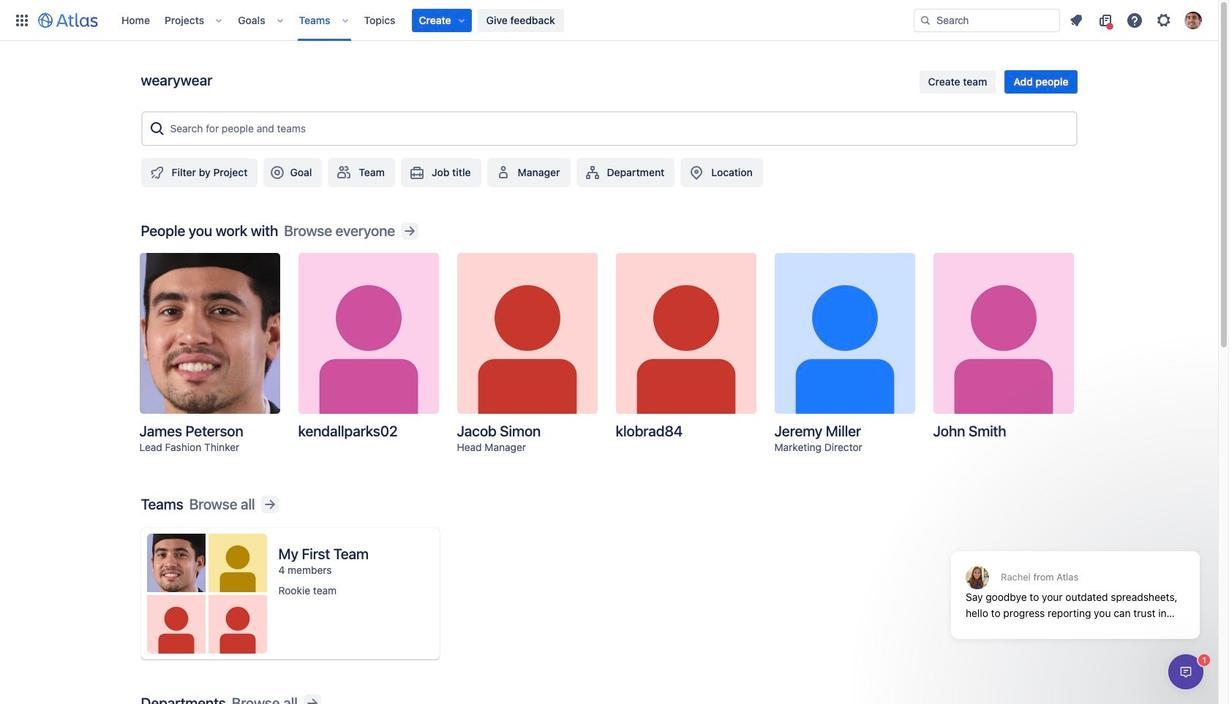 Task type: vqa. For each thing, say whether or not it's contained in the screenshot.
search field
yes



Task type: describe. For each thing, give the bounding box(es) containing it.
Search for people and teams field
[[166, 116, 1070, 142]]

top element
[[9, 0, 914, 41]]

Search field
[[914, 8, 1060, 32]]

1 vertical spatial dialog
[[1168, 655, 1204, 690]]

0 vertical spatial dialog
[[944, 516, 1207, 650]]

account image
[[1185, 11, 1202, 29]]

notifications image
[[1068, 11, 1085, 29]]



Task type: locate. For each thing, give the bounding box(es) containing it.
search for people and teams image
[[148, 120, 166, 138]]

browse all image
[[261, 496, 278, 514], [303, 695, 321, 705]]

1 vertical spatial browse all image
[[303, 695, 321, 705]]

switch to... image
[[13, 11, 31, 29]]

0 vertical spatial browse all image
[[261, 496, 278, 514]]

browse everyone image
[[401, 222, 419, 240]]

help image
[[1126, 11, 1144, 29]]

0 horizontal spatial browse all image
[[261, 496, 278, 514]]

search image
[[920, 14, 931, 26]]

dialog
[[944, 516, 1207, 650], [1168, 655, 1204, 690]]

banner
[[0, 0, 1218, 41]]

1 horizontal spatial browse all image
[[303, 695, 321, 705]]

None search field
[[914, 8, 1060, 32]]

settings image
[[1155, 11, 1173, 29]]



